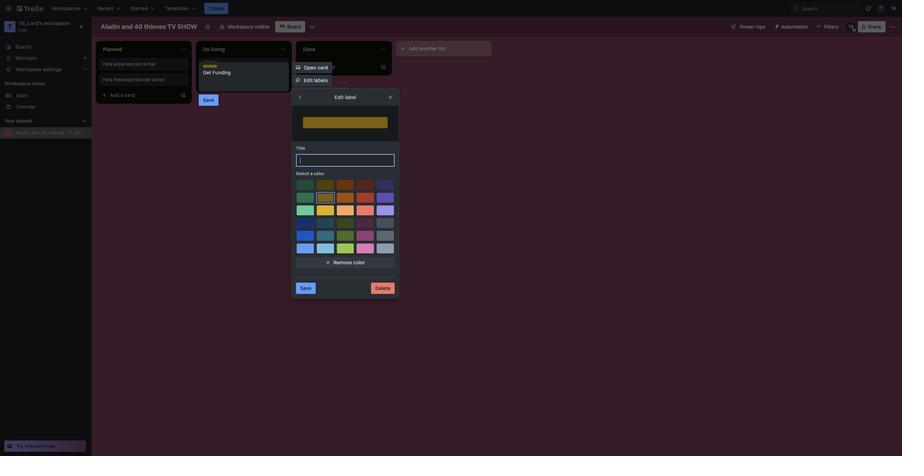 Task type: vqa. For each thing, say whether or not it's contained in the screenshot.
the bottommost first
no



Task type: describe. For each thing, give the bounding box(es) containing it.
views
[[32, 80, 45, 86]]

power-ups
[[740, 24, 766, 30]]

2 vertical spatial a
[[310, 171, 313, 176]]

workspace for workspace visible
[[228, 24, 254, 30]]

thieves inside board name text box
[[144, 23, 166, 30]]

edit card image
[[280, 61, 286, 67]]

remove
[[334, 259, 352, 265]]

edit for edit label
[[335, 94, 344, 100]]

1 vertical spatial add
[[310, 64, 320, 70]]

open card
[[304, 65, 328, 71]]

sm image
[[772, 21, 781, 31]]

ups
[[757, 24, 766, 30]]

table link
[[16, 92, 87, 99]]

archive
[[304, 153, 321, 159]]

members
[[16, 55, 37, 61]]

card right open
[[318, 65, 328, 71]]

add board image
[[82, 118, 87, 124]]

1 vertical spatial a
[[121, 92, 123, 98]]

1 horizontal spatial add a card
[[310, 64, 335, 70]]

workspace visible button
[[215, 21, 274, 32]]

your boards with 1 items element
[[4, 117, 71, 125]]

change members button
[[292, 87, 349, 99]]

0 vertical spatial color: yellow, title: none image
[[203, 61, 217, 63]]

edit labels
[[304, 77, 328, 83]]

writer for hire inexexperienced writer
[[152, 76, 165, 82]]

hire inexexperienced writer link
[[103, 76, 185, 83]]

workspace
[[44, 20, 70, 26]]

funding
[[213, 65, 231, 71]]

boards link
[[0, 41, 92, 53]]

2 horizontal spatial a
[[321, 64, 324, 70]]

tyler black (tylerblack44) image
[[890, 4, 898, 13]]

workspace for workspace views
[[4, 80, 31, 86]]

0 notifications image
[[864, 4, 873, 13]]

members
[[323, 90, 345, 96]]

boards
[[16, 118, 33, 124]]

board
[[287, 24, 301, 30]]

return to previous screen image
[[298, 94, 303, 100]]

hire inexexperienced writer
[[103, 76, 165, 82]]

40 inside board name text box
[[134, 23, 143, 30]]

Board name text field
[[97, 21, 201, 32]]

add inside button
[[409, 45, 418, 51]]

1 vertical spatial save
[[300, 285, 312, 291]]

experienced
[[114, 61, 142, 67]]

hire experienced writer link
[[103, 61, 185, 68]]

copy
[[304, 128, 316, 134]]

tb_lord (tylerblack44) image
[[846, 22, 856, 32]]

move button
[[292, 113, 321, 124]]

edit dates
[[304, 141, 327, 147]]

open
[[304, 65, 316, 71]]

change for change cover
[[304, 103, 322, 109]]

tv inside aladin and 40 thieves tv show link
[[66, 130, 72, 136]]

close popover image
[[388, 94, 393, 100]]

aladin inside board name text box
[[101, 23, 120, 30]]

card up labels
[[325, 64, 335, 70]]

add another list
[[409, 45, 446, 51]]

copy button
[[292, 125, 320, 137]]

create button
[[204, 3, 228, 14]]

0 vertical spatial save
[[203, 97, 214, 103]]

filters
[[824, 24, 839, 30]]

show menu image
[[889, 23, 896, 30]]

delete
[[375, 285, 391, 291]]

Get Funding text field
[[203, 69, 285, 89]]

visible
[[255, 24, 270, 30]]

show inside board name text box
[[177, 23, 197, 30]]

tb_lord's workspace link
[[18, 20, 70, 26]]

search image
[[794, 6, 800, 11]]

tv inside board name text box
[[168, 23, 176, 30]]

automation
[[781, 24, 808, 30]]

list
[[439, 45, 446, 51]]

change members
[[304, 90, 345, 96]]

calendar
[[16, 104, 36, 110]]

get funding link
[[203, 65, 285, 72]]

calendar link
[[16, 103, 87, 110]]

inexexperienced
[[114, 76, 151, 82]]

aladin and 40 thieves tv show inside board name text box
[[101, 23, 197, 30]]

remove color button
[[296, 257, 395, 268]]

writer for hire experienced writer
[[143, 61, 156, 67]]

change cover button
[[292, 100, 340, 111]]

filters button
[[814, 21, 841, 32]]

1 horizontal spatial save button
[[296, 283, 316, 294]]

1 vertical spatial add a card
[[110, 92, 135, 98]]

share
[[868, 24, 882, 30]]

0 vertical spatial create from template… image
[[381, 64, 386, 70]]

40 inside aladin and 40 thieves tv show link
[[41, 130, 47, 136]]

your
[[4, 118, 15, 124]]

star or unstar board image
[[205, 24, 211, 30]]

hire for hire inexexperienced writer
[[103, 76, 112, 82]]



Task type: locate. For each thing, give the bounding box(es) containing it.
edit for edit dates
[[304, 141, 313, 147]]

0 horizontal spatial tv
[[66, 130, 72, 136]]

0 vertical spatial tv
[[168, 23, 176, 30]]

card down inexexperienced
[[125, 92, 135, 98]]

Search field
[[800, 3, 861, 14]]

0 horizontal spatial a
[[121, 92, 123, 98]]

add up edit labels
[[310, 64, 320, 70]]

0 vertical spatial change
[[304, 90, 322, 96]]

0 vertical spatial a
[[321, 64, 324, 70]]

hire for hire experienced writer
[[103, 61, 112, 67]]

create from template… image
[[381, 64, 386, 70], [180, 92, 186, 98]]

1 horizontal spatial show
[[177, 23, 197, 30]]

move
[[304, 115, 316, 121]]

1 horizontal spatial aladin
[[101, 23, 120, 30]]

color right remove
[[353, 259, 365, 265]]

writer down hire experienced writer link
[[152, 76, 165, 82]]

edit dates button
[[292, 138, 331, 149]]

1 horizontal spatial workspace
[[228, 24, 254, 30]]

1 horizontal spatial and
[[121, 23, 133, 30]]

add another list button
[[396, 41, 492, 56]]

0 vertical spatial writer
[[143, 61, 156, 67]]

1 horizontal spatial tv
[[168, 23, 176, 30]]

0 horizontal spatial thieves
[[48, 130, 65, 136]]

cover
[[323, 103, 336, 109]]

add a card button down hire inexexperienced writer
[[99, 90, 178, 101]]

t
[[8, 23, 12, 31]]

0 vertical spatial aladin and 40 thieves tv show
[[101, 23, 197, 30]]

0 horizontal spatial add
[[110, 92, 119, 98]]

0 horizontal spatial 40
[[41, 130, 47, 136]]

color: yellow, title: none image
[[203, 65, 217, 68]]

workspace left visible
[[228, 24, 254, 30]]

color inside button
[[353, 259, 365, 265]]

0 vertical spatial and
[[121, 23, 133, 30]]

1 vertical spatial 40
[[41, 130, 47, 136]]

add left another
[[409, 45, 418, 51]]

0 horizontal spatial color: yellow, title: none image
[[203, 61, 217, 63]]

1 vertical spatial save button
[[296, 283, 316, 294]]

hire left experienced
[[103, 61, 112, 67]]

None text field
[[296, 154, 395, 167]]

1 vertical spatial workspace
[[4, 80, 31, 86]]

open information menu image
[[878, 5, 885, 12]]

tv
[[168, 23, 176, 30], [66, 130, 72, 136]]

1 horizontal spatial add
[[310, 64, 320, 70]]

automation button
[[772, 21, 812, 32]]

share button
[[858, 21, 886, 32]]

change inside change cover button
[[304, 103, 322, 109]]

0 horizontal spatial save
[[203, 97, 214, 103]]

tb_lord's workspace free
[[18, 20, 70, 33]]

1 vertical spatial show
[[74, 130, 89, 136]]

primary element
[[0, 0, 902, 17]]

archive button
[[292, 151, 326, 162]]

2 vertical spatial edit
[[304, 141, 313, 147]]

add a card button up labels
[[299, 61, 378, 73]]

1 horizontal spatial a
[[310, 171, 313, 176]]

2 vertical spatial add
[[110, 92, 119, 98]]

workspace views
[[4, 80, 45, 86]]

power-
[[740, 24, 757, 30]]

try premium free
[[16, 443, 55, 449]]

add a card button
[[299, 61, 378, 73], [99, 90, 178, 101]]

2 change from the top
[[304, 103, 322, 109]]

1 vertical spatial change
[[304, 103, 322, 109]]

2 hire from the top
[[103, 76, 112, 82]]

change inside change members button
[[304, 90, 322, 96]]

0 horizontal spatial create from template… image
[[180, 92, 186, 98]]

select a color
[[296, 171, 324, 176]]

0 horizontal spatial aladin
[[16, 130, 30, 136]]

dates
[[314, 141, 327, 147]]

customize views image
[[309, 23, 316, 30]]

add down inexexperienced
[[110, 92, 119, 98]]

edit inside button
[[304, 141, 313, 147]]

1 horizontal spatial aladin and 40 thieves tv show
[[101, 23, 197, 30]]

save button
[[199, 94, 218, 106], [296, 283, 316, 294]]

create
[[209, 5, 224, 11]]

0 horizontal spatial aladin and 40 thieves tv show
[[16, 130, 89, 136]]

change up the move on the left of page
[[304, 103, 322, 109]]

aladin inside aladin and 40 thieves tv show link
[[16, 130, 30, 136]]

workspace visible
[[228, 24, 270, 30]]

change
[[304, 90, 322, 96], [304, 103, 322, 109]]

a right open
[[321, 64, 324, 70]]

0 vertical spatial aladin
[[101, 23, 120, 30]]

title
[[296, 146, 305, 151]]

edit labels button
[[292, 75, 332, 86]]

1 horizontal spatial create from template… image
[[381, 64, 386, 70]]

aladin
[[101, 23, 120, 30], [16, 130, 30, 136]]

1 vertical spatial thieves
[[48, 130, 65, 136]]

1 vertical spatial tv
[[66, 130, 72, 136]]

aladin and 40 thieves tv show
[[101, 23, 197, 30], [16, 130, 89, 136]]

1 horizontal spatial color
[[353, 259, 365, 265]]

another
[[420, 45, 438, 51]]

0 vertical spatial add a card
[[310, 64, 335, 70]]

1 vertical spatial edit
[[335, 94, 344, 100]]

1 vertical spatial writer
[[152, 76, 165, 82]]

try
[[16, 443, 23, 449]]

color: yellow, title: none image down cover
[[303, 117, 388, 128]]

labels
[[314, 77, 328, 83]]

edit left labels
[[304, 77, 313, 83]]

open card link
[[292, 62, 332, 73]]

free
[[18, 27, 27, 33]]

1 horizontal spatial color: yellow, title: none image
[[303, 117, 388, 128]]

0 vertical spatial hire
[[103, 61, 112, 67]]

writer
[[143, 61, 156, 67], [152, 76, 165, 82]]

workspace up table on the top left of page
[[4, 80, 31, 86]]

aladin and 40 thieves tv show link
[[16, 129, 89, 136]]

0 horizontal spatial color
[[314, 171, 324, 176]]

0 horizontal spatial workspace
[[4, 80, 31, 86]]

add a card button for create from template… icon to the bottom
[[99, 90, 178, 101]]

0 horizontal spatial save button
[[199, 94, 218, 106]]

1 horizontal spatial 40
[[134, 23, 143, 30]]

0 vertical spatial edit
[[304, 77, 313, 83]]

edit for edit labels
[[304, 77, 313, 83]]

1 vertical spatial create from template… image
[[180, 92, 186, 98]]

get funding
[[203, 65, 231, 71]]

add a card
[[310, 64, 335, 70], [110, 92, 135, 98]]

thieves
[[144, 23, 166, 30], [48, 130, 65, 136]]

t link
[[4, 21, 16, 32]]

0 vertical spatial add a card button
[[299, 61, 378, 73]]

1 change from the top
[[304, 90, 322, 96]]

color right select
[[314, 171, 324, 176]]

2 horizontal spatial add
[[409, 45, 418, 51]]

1 vertical spatial aladin and 40 thieves tv show
[[16, 130, 89, 136]]

color: yellow, title: none image
[[203, 61, 217, 63], [303, 117, 388, 128]]

0 horizontal spatial add a card
[[110, 92, 135, 98]]

0 horizontal spatial and
[[31, 130, 39, 136]]

0 vertical spatial add
[[409, 45, 418, 51]]

0 vertical spatial color
[[314, 171, 324, 176]]

a right select
[[310, 171, 313, 176]]

and inside board name text box
[[121, 23, 133, 30]]

delete button
[[371, 283, 395, 294]]

free
[[46, 443, 55, 449]]

1 horizontal spatial add a card button
[[299, 61, 378, 73]]

board link
[[275, 21, 305, 32]]

your boards
[[4, 118, 33, 124]]

members link
[[0, 53, 92, 64]]

writer up hire inexexperienced writer link
[[143, 61, 156, 67]]

edit left dates
[[304, 141, 313, 147]]

workspace inside button
[[228, 24, 254, 30]]

0 vertical spatial 40
[[134, 23, 143, 30]]

add a card down inexexperienced
[[110, 92, 135, 98]]

remove color
[[334, 259, 365, 265]]

1 vertical spatial color: yellow, title: none image
[[303, 117, 388, 128]]

edit inside button
[[304, 77, 313, 83]]

1 vertical spatial hire
[[103, 76, 112, 82]]

show left star or unstar board icon
[[177, 23, 197, 30]]

hire
[[103, 61, 112, 67], [103, 76, 112, 82]]

change cover
[[304, 103, 336, 109]]

1 vertical spatial add a card button
[[99, 90, 178, 101]]

1 hire from the top
[[103, 61, 112, 67]]

0 vertical spatial thieves
[[144, 23, 166, 30]]

add a card button for the topmost create from template… icon
[[299, 61, 378, 73]]

get
[[203, 65, 211, 71]]

boards
[[16, 44, 32, 50]]

0 horizontal spatial show
[[74, 130, 89, 136]]

add a card up labels
[[310, 64, 335, 70]]

hire left inexexperienced
[[103, 76, 112, 82]]

edit label
[[335, 94, 356, 100]]

hire experienced writer
[[103, 61, 156, 67]]

save
[[203, 97, 214, 103], [300, 285, 312, 291]]

workspace
[[228, 24, 254, 30], [4, 80, 31, 86]]

tb_lord's
[[18, 20, 43, 26]]

add
[[409, 45, 418, 51], [310, 64, 320, 70], [110, 92, 119, 98]]

change for change members
[[304, 90, 322, 96]]

1 vertical spatial color
[[353, 259, 365, 265]]

color: yellow, title: none image up color: yellow, title: none icon
[[203, 61, 217, 63]]

label
[[345, 94, 356, 100]]

1 horizontal spatial thieves
[[144, 23, 166, 30]]

0 horizontal spatial add a card button
[[99, 90, 178, 101]]

1 vertical spatial aladin
[[16, 130, 30, 136]]

change down the edit labels button
[[304, 90, 322, 96]]

power-ups button
[[726, 21, 770, 32]]

a down inexexperienced
[[121, 92, 123, 98]]

table
[[16, 92, 28, 98]]

card
[[325, 64, 335, 70], [318, 65, 328, 71], [125, 92, 135, 98]]

a
[[321, 64, 324, 70], [121, 92, 123, 98], [310, 171, 313, 176]]

0 vertical spatial save button
[[199, 94, 218, 106]]

40
[[134, 23, 143, 30], [41, 130, 47, 136]]

show down add board image
[[74, 130, 89, 136]]

select
[[296, 171, 309, 176]]

0 vertical spatial workspace
[[228, 24, 254, 30]]

premium
[[25, 443, 45, 449]]

1 horizontal spatial save
[[300, 285, 312, 291]]

1 vertical spatial and
[[31, 130, 39, 136]]

0 vertical spatial show
[[177, 23, 197, 30]]

try premium free button
[[4, 441, 86, 452]]

edit left label
[[335, 94, 344, 100]]



